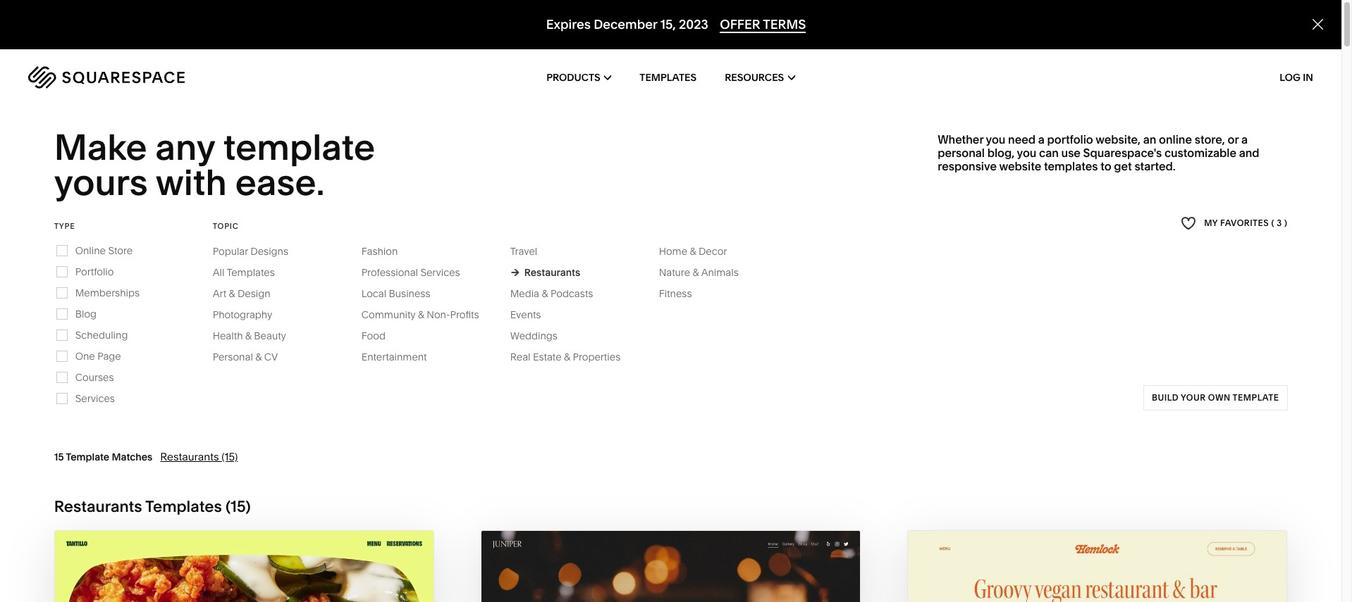 Task type: vqa. For each thing, say whether or not it's contained in the screenshot.
'Beauty'
yes



Task type: describe. For each thing, give the bounding box(es) containing it.
1 horizontal spatial 15
[[231, 498, 246, 517]]

page
[[97, 350, 121, 363]]

offer terms link
[[720, 16, 806, 33]]

0 horizontal spatial 15
[[54, 451, 64, 464]]

professional
[[361, 266, 418, 279]]

podcasts
[[551, 287, 593, 300]]

memberships
[[75, 287, 140, 299]]

nature & animals link
[[659, 266, 753, 279]]

estate
[[533, 351, 562, 364]]

any
[[155, 125, 215, 169]]

customizable
[[1165, 146, 1236, 160]]

in
[[1303, 71, 1313, 84]]

nature & animals
[[659, 266, 739, 279]]

weddings link
[[510, 330, 572, 342]]

my favorites ( 3 )
[[1204, 218, 1287, 229]]

whether you need a portfolio website, an online store, or a personal blog, you can use squarespace's customizable and responsive website templates to get started.
[[938, 132, 1259, 174]]

1 a from the left
[[1038, 132, 1045, 147]]

store
[[108, 244, 133, 257]]

beauty
[[254, 330, 286, 342]]

blog
[[75, 308, 97, 321]]

0 horizontal spatial services
[[75, 392, 115, 405]]

15,
[[660, 16, 676, 33]]

with
[[156, 161, 227, 205]]

can
[[1039, 146, 1059, 160]]

topic
[[213, 221, 239, 231]]

my favorites ( 3 ) link
[[1181, 214, 1287, 233]]

weddings
[[510, 330, 558, 342]]

all
[[213, 266, 224, 279]]

events link
[[510, 309, 555, 321]]

& for animals
[[693, 266, 699, 279]]

terms
[[763, 16, 806, 33]]

profits
[[450, 309, 479, 321]]

store,
[[1195, 132, 1225, 147]]

0 vertical spatial templates
[[640, 71, 697, 84]]

nature
[[659, 266, 690, 279]]

templates link
[[640, 49, 697, 106]]

make any template yours with ease. main content
[[0, 0, 1352, 603]]

or
[[1228, 132, 1239, 147]]

& for beauty
[[245, 330, 252, 342]]

offer
[[720, 16, 760, 33]]

type
[[54, 221, 75, 231]]

build your own template
[[1152, 392, 1279, 403]]

build
[[1152, 392, 1179, 403]]

photography link
[[213, 309, 286, 321]]

restaurants for restaurants
[[524, 266, 580, 279]]

log
[[1280, 71, 1301, 84]]

personal & cv
[[213, 351, 278, 364]]

website,
[[1096, 132, 1141, 147]]

responsive
[[938, 159, 997, 174]]

expires
[[546, 16, 591, 33]]

0 vertical spatial services
[[420, 266, 460, 279]]

offer terms
[[720, 16, 806, 33]]

squarespace logo image
[[28, 66, 185, 89]]

popular
[[213, 245, 248, 258]]

website
[[999, 159, 1041, 174]]

fashion link
[[361, 245, 412, 258]]

build your own template button
[[1143, 385, 1287, 411]]

templates for restaurants templates ( 15 )
[[145, 498, 222, 517]]

own
[[1208, 392, 1230, 403]]

juniper image
[[481, 531, 860, 603]]

real estate & properties
[[510, 351, 621, 364]]

yours
[[54, 161, 148, 205]]

) for my favorites ( 3 )
[[1284, 218, 1287, 229]]

restaurants for restaurants templates ( 15 )
[[54, 498, 142, 517]]

photography
[[213, 309, 272, 321]]

travel
[[510, 245, 537, 258]]

resources button
[[725, 49, 795, 106]]

1 horizontal spatial you
[[1017, 146, 1037, 160]]

make
[[54, 125, 147, 169]]

whether
[[938, 132, 983, 147]]

log             in link
[[1280, 71, 1313, 84]]

templates for all templates
[[227, 266, 275, 279]]

professional services
[[361, 266, 460, 279]]

popular designs
[[213, 245, 288, 258]]

local business
[[361, 287, 430, 300]]

& for decor
[[690, 245, 696, 258]]

) for restaurants templates ( 15 )
[[246, 498, 251, 517]]

online
[[75, 244, 106, 257]]

restaurants link
[[510, 266, 580, 279]]



Task type: locate. For each thing, give the bounding box(es) containing it.
favorites
[[1220, 218, 1269, 229]]

0 horizontal spatial )
[[246, 498, 251, 517]]

& left cv
[[255, 351, 262, 364]]

0 horizontal spatial a
[[1038, 132, 1045, 147]]

1 vertical spatial )
[[246, 498, 251, 517]]

december
[[594, 16, 657, 33]]

fitness
[[659, 287, 692, 300]]

1 horizontal spatial )
[[1284, 218, 1287, 229]]

restaurants down "15 template matches"
[[54, 498, 142, 517]]

0 vertical spatial )
[[1284, 218, 1287, 229]]

personal & cv link
[[213, 351, 292, 364]]

health & beauty link
[[213, 330, 300, 342]]

0 vertical spatial (
[[1271, 218, 1274, 229]]

( for 3
[[1271, 218, 1274, 229]]

1 horizontal spatial templates
[[227, 266, 275, 279]]

art & design link
[[213, 287, 284, 300]]

templates down 'popular designs'
[[227, 266, 275, 279]]

health & beauty
[[213, 330, 286, 342]]

& for design
[[229, 287, 235, 300]]

all templates link
[[213, 266, 289, 279]]

( for 15
[[226, 498, 231, 517]]

2 horizontal spatial templates
[[640, 71, 697, 84]]

fitness link
[[659, 287, 706, 300]]

personal
[[938, 146, 985, 160]]

restaurants templates ( 15 )
[[54, 498, 251, 517]]

& right home
[[690, 245, 696, 258]]

squarespace's
[[1083, 146, 1162, 160]]

& right nature
[[693, 266, 699, 279]]

1 horizontal spatial restaurants
[[160, 450, 219, 464]]

online
[[1159, 132, 1192, 147]]

home
[[659, 245, 687, 258]]

1 vertical spatial restaurants
[[160, 450, 219, 464]]

real
[[510, 351, 530, 364]]

need
[[1008, 132, 1036, 147]]

a
[[1038, 132, 1045, 147], [1241, 132, 1248, 147]]

0 horizontal spatial templates
[[145, 498, 222, 517]]

0 horizontal spatial restaurants
[[54, 498, 142, 517]]

cv
[[264, 351, 278, 364]]

2 vertical spatial restaurants
[[54, 498, 142, 517]]

services up business
[[420, 266, 460, 279]]

you left can in the right of the page
[[1017, 146, 1037, 160]]

designs
[[251, 245, 288, 258]]

professional services link
[[361, 266, 474, 279]]

2 horizontal spatial restaurants
[[524, 266, 580, 279]]

tantillo image
[[55, 531, 433, 603]]

1 vertical spatial (
[[226, 498, 231, 517]]

& right the health
[[245, 330, 252, 342]]

community
[[361, 309, 415, 321]]

services
[[420, 266, 460, 279], [75, 392, 115, 405]]

15 down the (15) on the bottom
[[231, 498, 246, 517]]

1 vertical spatial 15
[[231, 498, 246, 517]]

& for cv
[[255, 351, 262, 364]]

squarespace logo link
[[28, 66, 285, 89]]

animals
[[701, 266, 739, 279]]

media & podcasts
[[510, 287, 593, 300]]

15 template matches
[[54, 451, 152, 464]]

1 vertical spatial services
[[75, 392, 115, 405]]

template
[[66, 451, 109, 464]]

1 vertical spatial templates
[[227, 266, 275, 279]]

you left need
[[986, 132, 1006, 147]]

travel link
[[510, 245, 551, 258]]

business
[[389, 287, 430, 300]]

local
[[361, 287, 386, 300]]

entertainment link
[[361, 351, 441, 364]]

courses
[[75, 371, 114, 384]]

0 vertical spatial 15
[[54, 451, 64, 464]]

personal
[[213, 351, 253, 364]]

blog,
[[987, 146, 1014, 160]]

resources
[[725, 71, 784, 84]]

products button
[[546, 49, 611, 106]]

entertainment
[[361, 351, 427, 364]]

15 left template
[[54, 451, 64, 464]]

media
[[510, 287, 539, 300]]

services down courses
[[75, 392, 115, 405]]

templates down restaurants (15) link
[[145, 498, 222, 517]]

restaurants (15) link
[[160, 450, 238, 464]]

1 horizontal spatial template
[[1232, 392, 1279, 403]]

media & podcasts link
[[510, 287, 607, 300]]

& for podcasts
[[542, 287, 548, 300]]

design
[[238, 287, 270, 300]]

templates
[[1044, 159, 1098, 174]]

0 horizontal spatial you
[[986, 132, 1006, 147]]

restaurants
[[524, 266, 580, 279], [160, 450, 219, 464], [54, 498, 142, 517]]

templates
[[640, 71, 697, 84], [227, 266, 275, 279], [145, 498, 222, 517]]

restaurants up media & podcasts
[[524, 266, 580, 279]]

started.
[[1135, 159, 1176, 174]]

2 vertical spatial templates
[[145, 498, 222, 517]]

template inside button
[[1232, 392, 1279, 403]]

( down the (15) on the bottom
[[226, 498, 231, 517]]

(
[[1271, 218, 1274, 229], [226, 498, 231, 517]]

food link
[[361, 330, 400, 342]]

health
[[213, 330, 243, 342]]

1 horizontal spatial (
[[1271, 218, 1274, 229]]

scheduling
[[75, 329, 128, 342]]

all templates
[[213, 266, 275, 279]]

one page
[[75, 350, 121, 363]]

your
[[1181, 392, 1206, 403]]

ease.
[[235, 161, 325, 205]]

community & non-profits link
[[361, 309, 493, 321]]

hemlock image
[[908, 531, 1287, 603]]

matches
[[112, 451, 152, 464]]

( left 3
[[1271, 218, 1274, 229]]

) up tantillo image
[[246, 498, 251, 517]]

art
[[213, 287, 226, 300]]

portfolio
[[1047, 132, 1093, 147]]

template inside make any template yours with ease.
[[223, 125, 375, 169]]

& for non-
[[418, 309, 424, 321]]

0 vertical spatial template
[[223, 125, 375, 169]]

) right 3
[[1284, 218, 1287, 229]]

decor
[[699, 245, 727, 258]]

portfolio
[[75, 266, 114, 278]]

restaurants left the (15) on the bottom
[[160, 450, 219, 464]]

a right or
[[1241, 132, 1248, 147]]

events
[[510, 309, 541, 321]]

templates down 15,
[[640, 71, 697, 84]]

1 horizontal spatial a
[[1241, 132, 1248, 147]]

local business link
[[361, 287, 445, 300]]

& right estate
[[564, 351, 570, 364]]

home & decor
[[659, 245, 727, 258]]

)
[[1284, 218, 1287, 229], [246, 498, 251, 517]]

online store
[[75, 244, 133, 257]]

0 horizontal spatial template
[[223, 125, 375, 169]]

1 horizontal spatial services
[[420, 266, 460, 279]]

products
[[546, 71, 600, 84]]

real estate & properties link
[[510, 351, 635, 364]]

to
[[1101, 159, 1111, 174]]

& left non-
[[418, 309, 424, 321]]

use
[[1061, 146, 1081, 160]]

restaurants for restaurants (15)
[[160, 450, 219, 464]]

log             in
[[1280, 71, 1313, 84]]

restaurants (15)
[[160, 450, 238, 464]]

(15)
[[221, 450, 238, 464]]

a right need
[[1038, 132, 1045, 147]]

non-
[[427, 309, 450, 321]]

0 vertical spatial restaurants
[[524, 266, 580, 279]]

food
[[361, 330, 386, 342]]

1 vertical spatial template
[[1232, 392, 1279, 403]]

0 horizontal spatial (
[[226, 498, 231, 517]]

community & non-profits
[[361, 309, 479, 321]]

2 a from the left
[[1241, 132, 1248, 147]]

& right art
[[229, 287, 235, 300]]

an
[[1143, 132, 1156, 147]]

& right media
[[542, 287, 548, 300]]

popular designs link
[[213, 245, 302, 258]]



